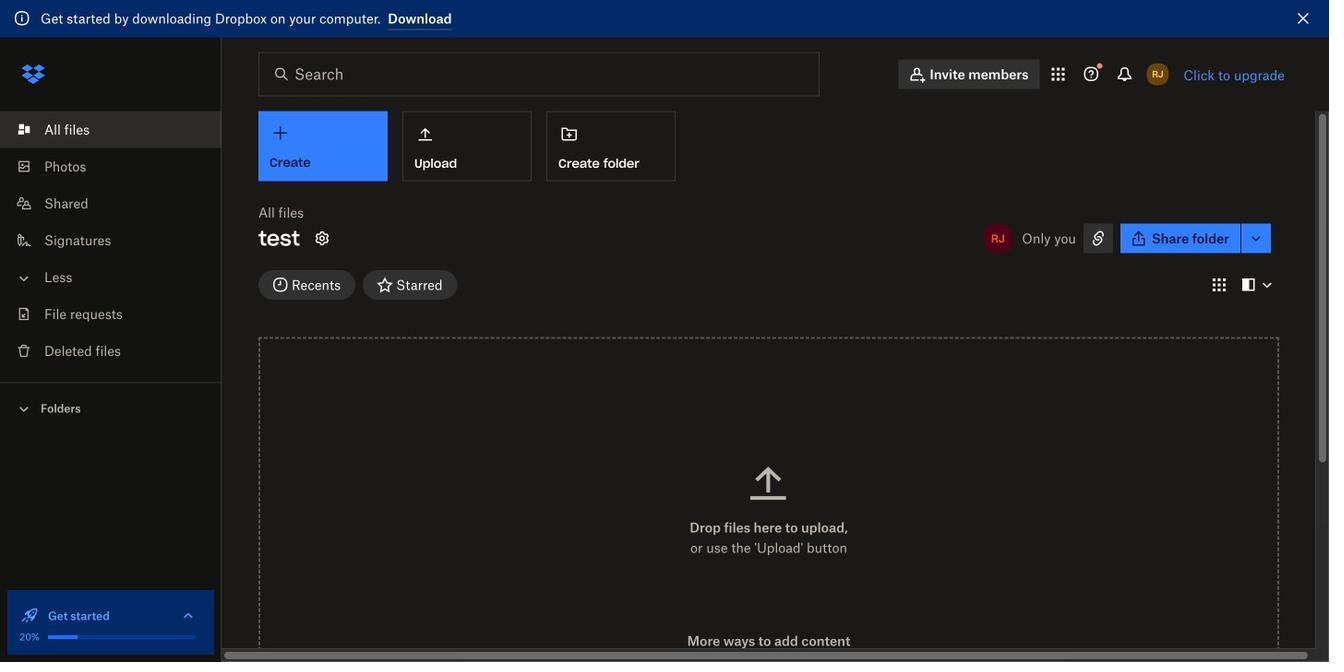 Task type: locate. For each thing, give the bounding box(es) containing it.
folder settings image
[[311, 228, 333, 250]]

less image
[[15, 270, 33, 288]]

list item
[[0, 111, 222, 148]]

list
[[0, 100, 222, 383]]

alert
[[0, 0, 1330, 37]]



Task type: vqa. For each thing, say whether or not it's contained in the screenshot.
What people can do Choose whether people can edit or only view by default.
no



Task type: describe. For each thing, give the bounding box(es) containing it.
dropbox image
[[15, 56, 52, 93]]

Search in folder "Dropbox" text field
[[295, 63, 781, 85]]

getting started progress progress bar
[[48, 636, 78, 640]]



